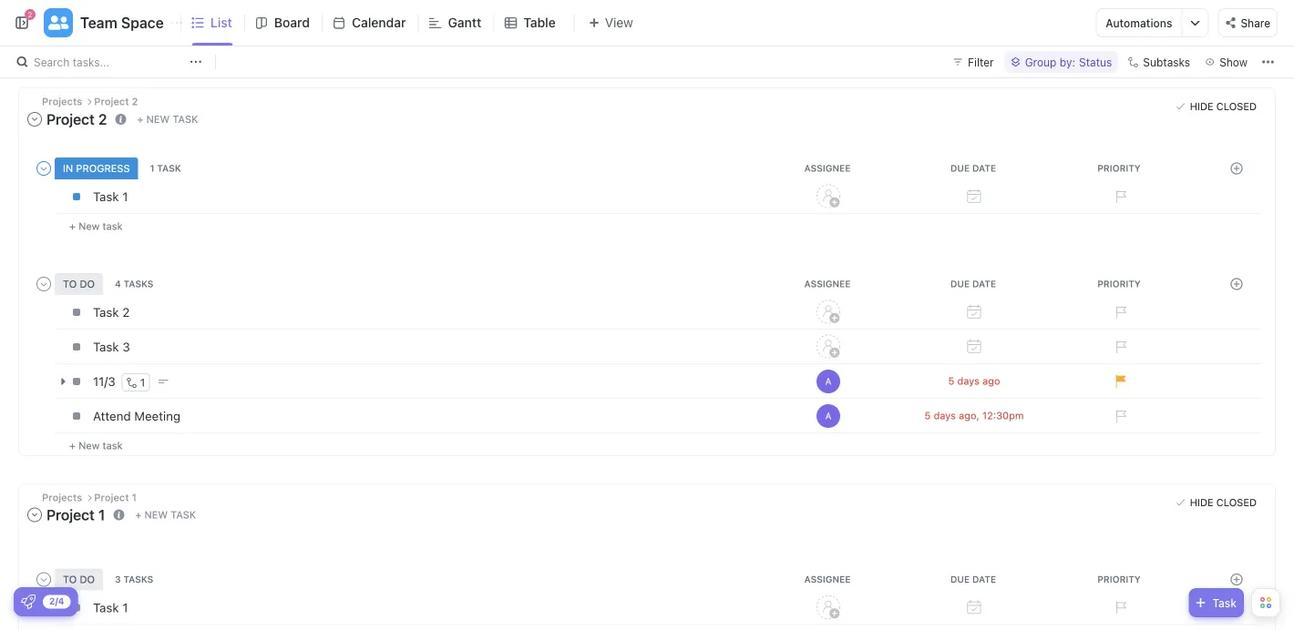 Task type: locate. For each thing, give the bounding box(es) containing it.
ago
[[983, 375, 1000, 387], [959, 410, 977, 422]]

0 vertical spatial ago
[[983, 375, 1000, 387]]

set priority image
[[1107, 183, 1134, 210], [1107, 299, 1134, 326], [1107, 595, 1134, 622]]

1 horizontal spatial days
[[958, 375, 980, 387]]

automations
[[1106, 16, 1173, 29]]

tasks for 3 tasks
[[123, 575, 153, 585]]

0 vertical spatial assignee button
[[757, 163, 902, 173]]

2 set priority element from the top
[[1107, 299, 1134, 326]]

1 vertical spatial tasks
[[123, 575, 153, 585]]

3 due date from the top
[[951, 575, 996, 585]]

1 vertical spatial 5
[[925, 410, 931, 422]]

2 hide from the top
[[1190, 497, 1214, 509]]

ago inside dropdown button
[[983, 375, 1000, 387]]

0 vertical spatial projects
[[42, 96, 85, 108]]

0 vertical spatial a
[[826, 376, 832, 387]]

table link
[[523, 0, 563, 46]]

2 left list info icon
[[98, 111, 107, 128]]

2 a from the top
[[826, 411, 832, 421]]

1 vertical spatial ago
[[959, 410, 977, 422]]

ago up the 12:30
[[983, 375, 1000, 387]]

team space button
[[73, 3, 164, 43]]

task
[[173, 113, 198, 125], [157, 163, 181, 173], [103, 220, 123, 232], [103, 440, 123, 452], [171, 510, 196, 521]]

3 priority button from the top
[[1048, 575, 1194, 585]]

new right list info icon
[[146, 113, 170, 125]]

5 days ago , 12:30 pm
[[925, 410, 1024, 422]]

1 vertical spatial hide
[[1190, 497, 1214, 509]]

2 vertical spatial assignee
[[805, 575, 851, 585]]

3
[[122, 340, 130, 354], [115, 575, 121, 585]]

3 due date button from the top
[[902, 575, 1048, 585]]

1 vertical spatial priority
[[1098, 279, 1141, 289]]

1 tasks from the top
[[124, 279, 153, 289]]

2 vertical spatial priority button
[[1048, 575, 1194, 585]]

set priority element
[[1107, 183, 1134, 210], [1107, 299, 1134, 326], [1107, 333, 1134, 361], [1107, 403, 1134, 430], [1107, 595, 1134, 622]]

0 vertical spatial due
[[951, 163, 970, 173]]

priority for 4 tasks
[[1098, 279, 1141, 289]]

1 date from the top
[[973, 163, 996, 173]]

0 vertical spatial hide closed
[[1190, 101, 1257, 113]]

0 vertical spatial project 1
[[94, 492, 137, 504]]

1 vertical spatial project 2
[[46, 111, 107, 128]]

priority button for 4 tasks
[[1048, 279, 1194, 289]]

project 2
[[94, 96, 138, 108], [46, 111, 107, 128]]

due date
[[951, 163, 996, 173], [951, 279, 996, 289], [951, 575, 996, 585]]

team space
[[80, 14, 164, 31]]

days inside dropdown button
[[958, 375, 980, 387]]

+ new task down task 1
[[69, 220, 123, 232]]

1 vertical spatial 3
[[115, 575, 121, 585]]

1 vertical spatial days
[[934, 410, 956, 422]]

2
[[28, 10, 32, 19], [132, 96, 138, 108], [98, 111, 107, 128], [122, 305, 130, 320]]

1 hide from the top
[[1190, 101, 1214, 113]]

5
[[948, 375, 955, 387], [925, 410, 931, 422]]

project
[[94, 96, 129, 108], [46, 111, 95, 128], [94, 492, 129, 504], [46, 507, 95, 524]]

0 horizontal spatial ago
[[959, 410, 977, 422]]

user friends image
[[48, 14, 69, 31]]

priority for 1 task
[[1098, 163, 1141, 173]]

1 due date from the top
[[951, 163, 996, 173]]

due
[[951, 163, 970, 173], [951, 279, 970, 289], [951, 575, 970, 585]]

assignee button for 3 tasks
[[757, 575, 902, 585]]

2 due date button from the top
[[902, 279, 1048, 289]]

1 vertical spatial assignee button
[[757, 279, 902, 289]]

0 vertical spatial due date
[[951, 163, 996, 173]]

task inside task 2 link
[[93, 305, 119, 320]]

2 hide closed button from the top
[[1172, 494, 1262, 512]]

3 assignee from the top
[[805, 575, 851, 585]]

project 2 left list info icon
[[46, 111, 107, 128]]

gantt link
[[448, 0, 489, 46]]

0 vertical spatial days
[[958, 375, 980, 387]]

task inside task 3 link
[[93, 340, 119, 354]]

date
[[973, 163, 996, 173], [973, 279, 996, 289], [973, 575, 996, 585]]

share
[[1241, 17, 1271, 29]]

0 vertical spatial closed
[[1217, 101, 1257, 113]]

2 vertical spatial assignee button
[[757, 575, 902, 585]]

1 projects from the top
[[42, 96, 85, 108]]

2 assignee from the top
[[805, 279, 851, 289]]

‎task 1 link
[[88, 593, 751, 624]]

date for 3 tasks
[[973, 575, 996, 585]]

closed for project 1
[[1217, 497, 1257, 509]]

assignee
[[805, 163, 851, 173], [805, 279, 851, 289], [805, 575, 851, 585]]

0 vertical spatial hide closed button
[[1172, 98, 1262, 116]]

1 set priority image from the top
[[1107, 183, 1134, 210]]

3 tasks button
[[112, 575, 160, 585]]

1 vertical spatial assignee
[[805, 279, 851, 289]]

hide closed button for project 1
[[1172, 494, 1262, 512]]

set priority image for task 3
[[1107, 333, 1134, 361]]

ago for 5 days ago , 12:30 pm
[[959, 410, 977, 422]]

+
[[137, 113, 144, 125], [69, 220, 76, 232], [69, 440, 76, 452], [135, 510, 142, 521]]

priority button for 1 task
[[1048, 163, 1194, 173]]

0 vertical spatial 5
[[948, 375, 955, 387]]

task 2
[[93, 305, 130, 320]]

new right list info image
[[144, 510, 168, 521]]

project 1 up list info image
[[94, 492, 137, 504]]

a button
[[815, 368, 842, 395], [815, 403, 842, 430]]

‎task 1
[[93, 601, 128, 616]]

days left ,
[[934, 410, 956, 422]]

number of unseen notifications note
[[25, 9, 36, 20]]

project 1 button
[[26, 503, 110, 528]]

2 projects from the top
[[42, 492, 85, 504]]

gantt
[[448, 15, 482, 30]]

closed for project 2
[[1217, 101, 1257, 113]]

+ new task right list info image
[[135, 510, 196, 521]]

3 set priority image from the top
[[1107, 595, 1134, 622]]

1 vertical spatial hide closed button
[[1172, 494, 1262, 512]]

hide
[[1190, 101, 1214, 113], [1190, 497, 1214, 509]]

2 vertical spatial due date button
[[902, 575, 1048, 585]]

1 horizontal spatial 5
[[948, 375, 955, 387]]

due date for 4 tasks
[[951, 279, 996, 289]]

1 due from the top
[[951, 163, 970, 173]]

list link
[[210, 0, 240, 46]]

1 assignee from the top
[[805, 163, 851, 173]]

0 vertical spatial a button
[[815, 368, 842, 395]]

days up 5 days ago , 12:30 pm
[[958, 375, 980, 387]]

filter
[[968, 56, 994, 68]]

2 date from the top
[[973, 279, 996, 289]]

3 priority from the top
[[1098, 575, 1141, 585]]

priority button
[[1048, 163, 1194, 173], [1048, 279, 1194, 289], [1048, 575, 1194, 585]]

1 closed from the top
[[1217, 101, 1257, 113]]

1 vertical spatial project 1
[[46, 507, 105, 524]]

tasks up ‎task 1
[[123, 575, 153, 585]]

project up list info icon
[[94, 96, 129, 108]]

list info image
[[113, 510, 124, 521]]

2 priority from the top
[[1098, 279, 1141, 289]]

project up list info image
[[94, 492, 129, 504]]

share button
[[1218, 8, 1278, 37]]

+ new task
[[137, 113, 198, 125], [69, 220, 123, 232], [69, 440, 123, 452], [135, 510, 196, 521]]

1 vertical spatial due
[[951, 279, 970, 289]]

pm
[[1009, 410, 1024, 422]]

tasks right 4
[[124, 279, 153, 289]]

new down task 1
[[79, 220, 100, 232]]

1 hide closed from the top
[[1190, 101, 1257, 113]]

5 up 5 days ago , 12:30 pm
[[948, 375, 955, 387]]

set priority image
[[1107, 333, 1134, 361], [1107, 403, 1134, 430]]

priority
[[1098, 163, 1141, 173], [1098, 279, 1141, 289], [1098, 575, 1141, 585]]

new
[[146, 113, 170, 125], [79, 220, 100, 232], [79, 440, 100, 452], [144, 510, 168, 521]]

1 vertical spatial closed
[[1217, 497, 1257, 509]]

1 vertical spatial projects
[[42, 492, 85, 504]]

2 hide closed from the top
[[1190, 497, 1257, 509]]

2 due from the top
[[951, 279, 970, 289]]

2 set priority image from the top
[[1107, 299, 1134, 326]]

2 due date from the top
[[951, 279, 996, 289]]

due for 1 task
[[951, 163, 970, 173]]

0 vertical spatial priority
[[1098, 163, 1141, 173]]

1 vertical spatial date
[[973, 279, 996, 289]]

1 vertical spatial set priority image
[[1107, 403, 1134, 430]]

subtasks button
[[1122, 51, 1196, 73]]

1 set priority image from the top
[[1107, 333, 1134, 361]]

2 vertical spatial priority
[[1098, 575, 1141, 585]]

task for task 2
[[93, 305, 119, 320]]

0 vertical spatial due date button
[[902, 163, 1048, 173]]

5 for 5 days ago
[[948, 375, 955, 387]]

1 horizontal spatial 3
[[122, 340, 130, 354]]

1 vertical spatial a
[[826, 411, 832, 421]]

assignee button
[[757, 163, 902, 173], [757, 279, 902, 289], [757, 575, 902, 585]]

1 vertical spatial due date button
[[902, 279, 1048, 289]]

2 priority button from the top
[[1048, 279, 1194, 289]]

list
[[210, 15, 232, 30]]

1 horizontal spatial ago
[[983, 375, 1000, 387]]

3 assignee button from the top
[[757, 575, 902, 585]]

due date button
[[902, 163, 1048, 173], [902, 279, 1048, 289], [902, 575, 1048, 585]]

group by: status
[[1025, 56, 1112, 68]]

1 vertical spatial due date
[[951, 279, 996, 289]]

hide closed button
[[1172, 98, 1262, 116], [1172, 494, 1262, 512]]

closed
[[1217, 101, 1257, 113], [1217, 497, 1257, 509]]

4 tasks
[[115, 279, 153, 289]]

project 1
[[94, 492, 137, 504], [46, 507, 105, 524]]

1
[[150, 163, 154, 173], [122, 189, 128, 204], [140, 376, 145, 389], [132, 492, 137, 504], [98, 507, 105, 524], [122, 601, 128, 616]]

3 due from the top
[[951, 575, 970, 585]]

project 2 button
[[26, 106, 112, 132]]

1 a from the top
[[826, 376, 832, 387]]

assignee for 4 tasks
[[805, 279, 851, 289]]

0 horizontal spatial 3
[[115, 575, 121, 585]]

1 due date button from the top
[[902, 163, 1048, 173]]

project 1 inside project 1 dropdown button
[[46, 507, 105, 524]]

3 down task 2
[[122, 340, 130, 354]]

0 vertical spatial 3
[[122, 340, 130, 354]]

attend meeting link
[[88, 401, 751, 432]]

ago for 5 days ago
[[983, 375, 1000, 387]]

0 vertical spatial assignee
[[805, 163, 851, 173]]

tasks
[[124, 279, 153, 289], [123, 575, 153, 585]]

onboarding checklist button element
[[21, 595, 36, 610]]

1 vertical spatial hide closed
[[1190, 497, 1257, 509]]

2 tasks from the top
[[123, 575, 153, 585]]

2 left user friends icon at the left top of page
[[28, 10, 32, 19]]

3 up ‎task 1
[[115, 575, 121, 585]]

1 vertical spatial set priority image
[[1107, 299, 1134, 326]]

hide closed
[[1190, 101, 1257, 113], [1190, 497, 1257, 509]]

projects for project 1
[[42, 492, 85, 504]]

0 vertical spatial priority button
[[1048, 163, 1194, 173]]

0 vertical spatial set priority image
[[1107, 333, 1134, 361]]

0 vertical spatial hide
[[1190, 101, 1214, 113]]

2 a button from the top
[[815, 403, 842, 430]]

assignee button for 1 task
[[757, 163, 902, 173]]

0 horizontal spatial 5
[[925, 410, 931, 422]]

set priority image for task 1
[[1107, 183, 1134, 210]]

new down attend
[[79, 440, 100, 452]]

0 horizontal spatial days
[[934, 410, 956, 422]]

2 assignee button from the top
[[757, 279, 902, 289]]

2 vertical spatial set priority image
[[1107, 595, 1134, 622]]

3 date from the top
[[973, 575, 996, 585]]

0 vertical spatial set priority image
[[1107, 183, 1134, 210]]

days
[[958, 375, 980, 387], [934, 410, 956, 422]]

tasks...
[[73, 56, 110, 68]]

11/3
[[93, 374, 115, 389]]

0 vertical spatial date
[[973, 163, 996, 173]]

show button
[[1200, 51, 1253, 73]]

2 vertical spatial date
[[973, 575, 996, 585]]

project 1 left list info image
[[46, 507, 105, 524]]

due date for 1 task
[[951, 163, 996, 173]]

tasks for 4 tasks
[[124, 279, 153, 289]]

3 set priority element from the top
[[1107, 333, 1134, 361]]

2 vertical spatial due
[[951, 575, 970, 585]]

set priority image for ‎task 1
[[1107, 595, 1134, 622]]

set priority image for attend meeting
[[1107, 403, 1134, 430]]

2 set priority image from the top
[[1107, 403, 1134, 430]]

attend
[[93, 409, 131, 424]]

2/4
[[49, 597, 64, 607]]

project 2 up list info icon
[[94, 96, 138, 108]]

5 inside dropdown button
[[948, 375, 955, 387]]

task
[[93, 189, 119, 204], [93, 305, 119, 320], [93, 340, 119, 354], [1213, 597, 1237, 610]]

projects
[[42, 96, 85, 108], [42, 492, 85, 504]]

ago left the 12:30
[[959, 410, 977, 422]]

project left list info image
[[46, 507, 95, 524]]

5 left ,
[[925, 410, 931, 422]]

1 vertical spatial a button
[[815, 403, 842, 430]]

1 assignee button from the top
[[757, 163, 902, 173]]

calendar
[[352, 15, 406, 30]]

subtasks
[[1143, 56, 1191, 68]]

1 hide closed button from the top
[[1172, 98, 1262, 116]]

1 priority from the top
[[1098, 163, 1141, 173]]

2 vertical spatial due date
[[951, 575, 996, 585]]

2 closed from the top
[[1217, 497, 1257, 509]]

task inside task 1 link
[[93, 189, 119, 204]]

a
[[826, 376, 832, 387], [826, 411, 832, 421]]

1 priority button from the top
[[1048, 163, 1194, 173]]

search tasks...
[[34, 56, 110, 68]]

0 vertical spatial tasks
[[124, 279, 153, 289]]

1 vertical spatial priority button
[[1048, 279, 1194, 289]]

view
[[605, 15, 633, 30]]



Task type: vqa. For each thing, say whether or not it's contained in the screenshot.
ONBOARDING CHECKLIST BUTTON image
yes



Task type: describe. For each thing, give the bounding box(es) containing it.
task for task 3
[[93, 340, 119, 354]]

status
[[1079, 56, 1112, 68]]

priority for 3 tasks
[[1098, 575, 1141, 585]]

calendar link
[[352, 0, 413, 46]]

12:30
[[983, 410, 1009, 422]]

by:
[[1060, 56, 1076, 68]]

task 1 link
[[88, 181, 751, 212]]

assignee button for 4 tasks
[[757, 279, 902, 289]]

attend meeting
[[93, 409, 181, 424]]

task 1
[[93, 189, 128, 204]]

list info image
[[115, 114, 126, 125]]

,
[[977, 410, 980, 422]]

meeting
[[134, 409, 181, 424]]

projects for project 2
[[42, 96, 85, 108]]

assignee for 3 tasks
[[805, 575, 851, 585]]

team
[[80, 14, 117, 31]]

due for 3 tasks
[[951, 575, 970, 585]]

5 set priority element from the top
[[1107, 595, 1134, 622]]

2 button
[[7, 8, 36, 37]]

due date button for 4 tasks
[[902, 279, 1048, 289]]

due date for 3 tasks
[[951, 575, 996, 585]]

task 2 link
[[88, 297, 751, 328]]

2 inside number of unseen notifications note
[[28, 10, 32, 19]]

2 down the search tasks... text field
[[132, 96, 138, 108]]

days for 5 days ago
[[958, 375, 980, 387]]

project left list info icon
[[46, 111, 95, 128]]

task for task 1
[[93, 189, 119, 204]]

hide closed for project 2
[[1190, 101, 1257, 113]]

5 for 5 days ago , 12:30 pm
[[925, 410, 931, 422]]

0 vertical spatial project 2
[[94, 96, 138, 108]]

due for 4 tasks
[[951, 279, 970, 289]]

1 set priority element from the top
[[1107, 183, 1134, 210]]

4 tasks button
[[112, 279, 160, 289]]

board
[[274, 15, 310, 30]]

2 down 4 tasks
[[122, 305, 130, 320]]

view button
[[574, 11, 639, 34]]

hide closed button for project 2
[[1172, 98, 1262, 116]]

priority button for 3 tasks
[[1048, 575, 1194, 585]]

3 inside task 3 link
[[122, 340, 130, 354]]

task 3
[[93, 340, 130, 354]]

5 days ago button
[[902, 375, 1047, 388]]

‎task
[[93, 601, 119, 616]]

group
[[1025, 56, 1057, 68]]

space
[[121, 14, 164, 31]]

3 tasks
[[115, 575, 153, 585]]

board link
[[274, 0, 317, 46]]

table
[[523, 15, 556, 30]]

search
[[34, 56, 70, 68]]

assignee for 1 task
[[805, 163, 851, 173]]

date for 1 task
[[973, 163, 996, 173]]

show
[[1220, 56, 1248, 68]]

hide for 1
[[1190, 497, 1214, 509]]

filter button
[[946, 51, 1002, 73]]

due date button for 1 task
[[902, 163, 1048, 173]]

1 a button from the top
[[815, 368, 842, 395]]

hide closed for project 1
[[1190, 497, 1257, 509]]

4 set priority element from the top
[[1107, 403, 1134, 430]]

onboarding checklist button image
[[21, 595, 36, 610]]

due date button for 3 tasks
[[902, 575, 1048, 585]]

5 days ago
[[948, 375, 1000, 387]]

days for 5 days ago , 12:30 pm
[[934, 410, 956, 422]]

automations button
[[1097, 9, 1182, 36]]

Search tasks... text field
[[34, 49, 185, 75]]

+ new task right list info icon
[[137, 113, 198, 125]]

1 inside dropdown button
[[98, 507, 105, 524]]

1 task
[[150, 163, 181, 173]]

+ new task down attend
[[69, 440, 123, 452]]

1 task button
[[147, 163, 187, 173]]

date for 4 tasks
[[973, 279, 996, 289]]

task 3 link
[[88, 332, 751, 363]]

hide for 2
[[1190, 101, 1214, 113]]

project 2 inside project 2 dropdown button
[[46, 111, 107, 128]]

4
[[115, 279, 121, 289]]



